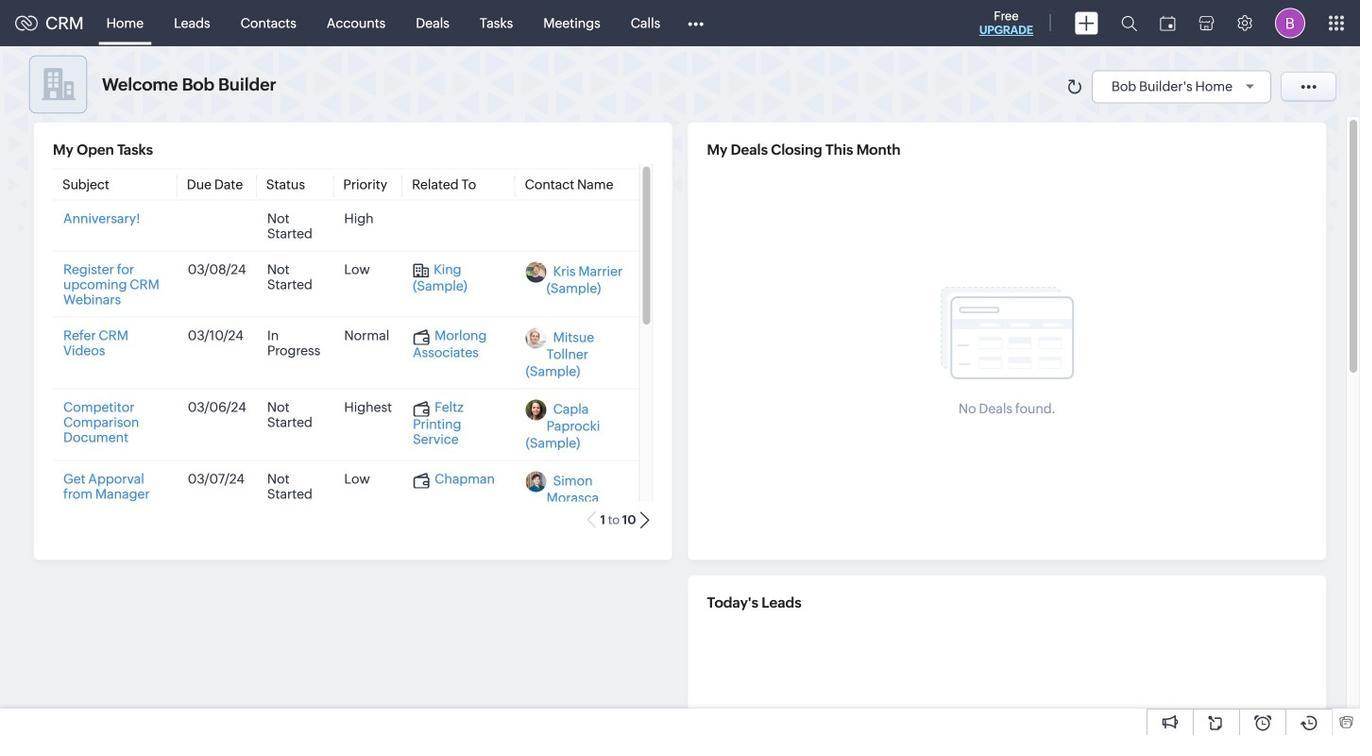 Task type: vqa. For each thing, say whether or not it's contained in the screenshot.
Search "icon"
yes



Task type: locate. For each thing, give the bounding box(es) containing it.
profile image
[[1275, 8, 1305, 38]]

profile element
[[1264, 0, 1317, 46]]

create menu element
[[1064, 0, 1110, 46]]

search element
[[1110, 0, 1149, 46]]



Task type: describe. For each thing, give the bounding box(es) containing it.
calendar image
[[1160, 16, 1176, 31]]

search image
[[1121, 15, 1137, 31]]

create menu image
[[1075, 12, 1098, 34]]

logo image
[[15, 16, 38, 31]]

Other Modules field
[[676, 8, 716, 38]]



